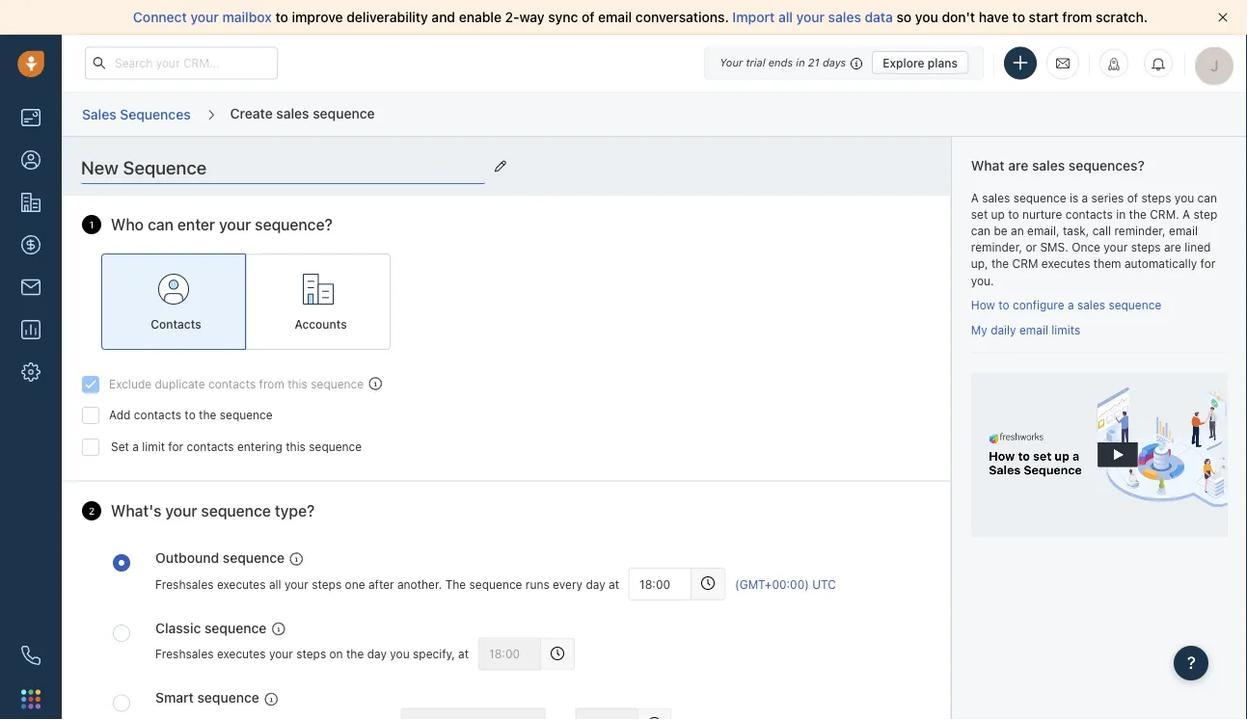 Task type: describe. For each thing, give the bounding box(es) containing it.
contacts inside a sales sequence is a series of steps you can set up to nurture contacts in the crm. a step can be an email, task, call reminder, email reminder, or sms. once your steps are lined up, the crm executes them automatically for you.
[[1066, 208, 1114, 221]]

to left start
[[1013, 9, 1026, 25]]

the right on
[[346, 648, 364, 662]]

enter
[[178, 215, 215, 234]]

or
[[1026, 241, 1038, 254]]

connect
[[133, 9, 187, 25]]

<span class=" ">sales reps can use this for weekly check-ins with leads and to run renewal campaigns e.g. renewing a contract</span> image
[[272, 623, 285, 637]]

executes for outbound sequence
[[217, 578, 266, 591]]

1 vertical spatial day
[[367, 648, 387, 662]]

sales up nurture
[[1033, 158, 1066, 174]]

executes for classic sequence
[[217, 648, 266, 662]]

Search your CRM... text field
[[85, 47, 278, 80]]

lined
[[1185, 241, 1212, 254]]

ends
[[769, 56, 793, 69]]

0 vertical spatial are
[[1009, 158, 1029, 174]]

0 horizontal spatial in
[[797, 56, 806, 69]]

0 horizontal spatial email
[[598, 9, 632, 25]]

data
[[865, 9, 894, 25]]

scratch.
[[1096, 9, 1149, 25]]

add
[[109, 409, 131, 422]]

import
[[733, 9, 775, 25]]

1 vertical spatial at
[[459, 648, 469, 662]]

sales sequences link
[[81, 99, 192, 130]]

set
[[972, 208, 988, 221]]

steps left one
[[312, 578, 342, 591]]

2-
[[505, 9, 520, 25]]

sales up the limits
[[1078, 299, 1106, 312]]

21
[[809, 56, 820, 69]]

sequence left every contact has a unique email address, so don't worry about duplication. image at the left
[[311, 378, 364, 391]]

0 horizontal spatial for
[[168, 441, 183, 454]]

<span class=" ">sales reps can use this for prospecting and account-based selling e.g. following up with event attendees</span> image
[[264, 693, 278, 707]]

2 vertical spatial email
[[1020, 323, 1049, 337]]

conversations.
[[636, 9, 729, 25]]

for inside a sales sequence is a series of steps you can set up to nurture contacts in the crm. a step can be an email, task, call reminder, email reminder, or sms. once your steps are lined up, the crm executes them automatically for you.
[[1201, 257, 1216, 271]]

and
[[432, 9, 456, 25]]

sequence up the outbound sequence
[[201, 502, 271, 520]]

steps up the crm.
[[1142, 191, 1172, 205]]

1 vertical spatial reminder,
[[972, 241, 1023, 254]]

phone element
[[12, 637, 50, 676]]

don't
[[942, 9, 976, 25]]

exclude
[[109, 378, 152, 391]]

0 horizontal spatial from
[[259, 378, 285, 391]]

1 horizontal spatial from
[[1063, 9, 1093, 25]]

improve
[[292, 9, 343, 25]]

type?
[[275, 502, 315, 520]]

sequence right the
[[470, 578, 523, 591]]

to right "how"
[[999, 299, 1010, 312]]

connect your mailbox link
[[133, 9, 276, 25]]

my daily email limits
[[972, 323, 1081, 337]]

to right mailbox
[[276, 9, 288, 25]]

accounts
[[295, 318, 347, 332]]

outbound sequence
[[155, 550, 285, 566]]

you.
[[972, 274, 995, 287]]

start
[[1029, 9, 1059, 25]]

1 vertical spatial this
[[286, 441, 306, 454]]

1 horizontal spatial day
[[586, 578, 606, 591]]

duplicate
[[155, 378, 205, 391]]

create sales sequence
[[230, 105, 375, 121]]

plans
[[928, 56, 958, 69]]

contacts down add contacts to the sequence
[[187, 441, 234, 454]]

steps up the automatically
[[1132, 241, 1162, 254]]

daily
[[991, 323, 1017, 337]]

be
[[994, 224, 1008, 238]]

add contacts to the sequence
[[109, 409, 273, 422]]

what
[[972, 158, 1005, 174]]

2 horizontal spatial can
[[1198, 191, 1218, 205]]

crm
[[1013, 257, 1039, 271]]

your up 21
[[797, 9, 825, 25]]

sequences
[[120, 106, 191, 122]]

(gmt+00:00) utc link
[[735, 576, 837, 593]]

nurture
[[1023, 208, 1063, 221]]

series
[[1092, 191, 1125, 205]]

your inside a sales sequence is a series of steps you can set up to nurture contacts in the crm. a step can be an email, task, call reminder, email reminder, or sms. once your steps are lined up, the crm executes them automatically for you.
[[1104, 241, 1128, 254]]

contacts up add contacts to the sequence
[[208, 378, 256, 391]]

have
[[979, 9, 1009, 25]]

0 horizontal spatial a
[[972, 191, 979, 205]]

your trial ends in 21 days
[[720, 56, 847, 69]]

how to configure a sales sequence link
[[972, 299, 1162, 312]]

sales left data
[[829, 9, 862, 25]]

explore plans link
[[873, 51, 969, 74]]

who
[[111, 215, 144, 234]]

crm.
[[1151, 208, 1180, 221]]

a inside a sales sequence is a series of steps you can set up to nurture contacts in the crm. a step can be an email, task, call reminder, email reminder, or sms. once your steps are lined up, the crm executes them automatically for you.
[[1082, 191, 1089, 205]]

up,
[[972, 257, 989, 271]]

a sales sequence is a series of steps you can set up to nurture contacts in the crm. a step can be an email, task, call reminder, email reminder, or sms. once your steps are lined up, the crm executes them automatically for you.
[[972, 191, 1218, 287]]

0 vertical spatial at
[[609, 578, 620, 591]]

automatically
[[1125, 257, 1198, 271]]

the down duplicate
[[199, 409, 217, 422]]

sequence left <span class=" ">sales reps can use this for prospecting and account-based selling e.g. following up with event attendees</span> 'image'
[[197, 691, 259, 707]]

(gmt+00:00) utc
[[735, 578, 837, 591]]

classic sequence
[[155, 620, 267, 636]]

email,
[[1028, 224, 1060, 238]]

your right what's
[[165, 502, 197, 520]]

1 vertical spatial all
[[269, 578, 281, 591]]

0 horizontal spatial can
[[148, 215, 174, 234]]

who can enter your sequence?
[[111, 215, 333, 234]]

every
[[553, 578, 583, 591]]

runs
[[526, 578, 550, 591]]

what are sales sequences?
[[972, 158, 1145, 174]]

step
[[1194, 208, 1218, 221]]

limit
[[142, 441, 165, 454]]

after
[[369, 578, 394, 591]]

1 horizontal spatial can
[[972, 224, 991, 238]]

the
[[446, 578, 466, 591]]

sequence left <span class=" ">sales reps can use this for weekly check-ins with leads and to run renewal campaigns e.g. renewing a contract</span> image
[[205, 620, 267, 636]]



Task type: locate. For each thing, give the bounding box(es) containing it.
this
[[288, 378, 308, 391], [286, 441, 306, 454]]

None text field
[[81, 152, 485, 184], [629, 568, 692, 601], [81, 152, 485, 184], [629, 568, 692, 601]]

your down <span class=" ">sales reps can use this for weekly check-ins with leads and to run renewal campaigns e.g. renewing a contract</span> image
[[269, 648, 293, 662]]

your
[[720, 56, 743, 69]]

for
[[1201, 257, 1216, 271], [168, 441, 183, 454]]

reminder, down the crm.
[[1115, 224, 1166, 238]]

day right every
[[586, 578, 606, 591]]

0 vertical spatial email
[[598, 9, 632, 25]]

<span class=" ">sales reps can use this for traditional drip campaigns e.g. reengaging with cold prospects</span> image
[[290, 553, 303, 566]]

2 vertical spatial you
[[390, 648, 410, 662]]

your down <span class=" ">sales reps can use this for traditional drip campaigns e.g. reengaging with cold prospects</span> icon
[[285, 578, 309, 591]]

contacts up call
[[1066, 208, 1114, 221]]

freshworks switcher image
[[21, 690, 41, 710]]

your right enter
[[219, 215, 251, 234]]

email inside a sales sequence is a series of steps you can set up to nurture contacts in the crm. a step can be an email, task, call reminder, email reminder, or sms. once your steps are lined up, the crm executes them automatically for you.
[[1170, 224, 1199, 238]]

at right every
[[609, 578, 620, 591]]

0 horizontal spatial at
[[459, 648, 469, 662]]

freshsales executes all your steps one after another. the sequence runs every day at
[[155, 578, 620, 591]]

what's new image
[[1108, 57, 1121, 71]]

0 vertical spatial in
[[797, 56, 806, 69]]

sequence down the automatically
[[1109, 299, 1162, 312]]

so
[[897, 9, 912, 25]]

you up the crm.
[[1175, 191, 1195, 205]]

the left the crm.
[[1130, 208, 1147, 221]]

in left 21
[[797, 56, 806, 69]]

of
[[582, 9, 595, 25], [1128, 191, 1139, 205]]

task,
[[1063, 224, 1090, 238]]

0 horizontal spatial day
[[367, 648, 387, 662]]

sales
[[829, 9, 862, 25], [276, 105, 309, 121], [1033, 158, 1066, 174], [983, 191, 1011, 205], [1078, 299, 1106, 312]]

1 vertical spatial executes
[[217, 578, 266, 591]]

sales right "create"
[[276, 105, 309, 121]]

0 vertical spatial you
[[916, 9, 939, 25]]

1 vertical spatial of
[[1128, 191, 1139, 205]]

0 horizontal spatial are
[[1009, 158, 1029, 174]]

can down set
[[972, 224, 991, 238]]

sales up up
[[983, 191, 1011, 205]]

from right start
[[1063, 9, 1093, 25]]

one
[[345, 578, 365, 591]]

exclude duplicate contacts from this sequence
[[109, 378, 364, 391]]

you right so
[[916, 9, 939, 25]]

entering
[[237, 441, 283, 454]]

a
[[972, 191, 979, 205], [1183, 208, 1191, 221]]

configure
[[1013, 299, 1065, 312]]

0 vertical spatial from
[[1063, 9, 1093, 25]]

in inside a sales sequence is a series of steps you can set up to nurture contacts in the crm. a step can be an email, task, call reminder, email reminder, or sms. once your steps are lined up, the crm executes them automatically for you.
[[1117, 208, 1126, 221]]

0 vertical spatial all
[[779, 9, 793, 25]]

this right entering
[[286, 441, 306, 454]]

for down lined
[[1201, 257, 1216, 271]]

set
[[111, 441, 129, 454]]

import all your sales data link
[[733, 9, 897, 25]]

2 horizontal spatial a
[[1082, 191, 1089, 205]]

1 vertical spatial in
[[1117, 208, 1126, 221]]

up
[[992, 208, 1006, 221]]

sales
[[82, 106, 116, 122]]

sequence
[[313, 105, 375, 121], [1014, 191, 1067, 205], [1109, 299, 1162, 312], [311, 378, 364, 391], [220, 409, 273, 422], [309, 441, 362, 454], [201, 502, 271, 520], [223, 550, 285, 566], [470, 578, 523, 591], [205, 620, 267, 636], [197, 691, 259, 707]]

email right sync
[[598, 9, 632, 25]]

limits
[[1052, 323, 1081, 337]]

at right the specify,
[[459, 648, 469, 662]]

sequence right "create"
[[313, 105, 375, 121]]

can right who
[[148, 215, 174, 234]]

specify,
[[413, 648, 455, 662]]

this down accounts
[[288, 378, 308, 391]]

sync
[[548, 9, 578, 25]]

smart
[[155, 691, 194, 707]]

once
[[1072, 241, 1101, 254]]

0 horizontal spatial all
[[269, 578, 281, 591]]

explore
[[883, 56, 925, 69]]

sequence inside a sales sequence is a series of steps you can set up to nurture contacts in the crm. a step can be an email, task, call reminder, email reminder, or sms. once your steps are lined up, the crm executes them automatically for you.
[[1014, 191, 1067, 205]]

1 horizontal spatial are
[[1165, 241, 1182, 254]]

1 freshsales from the top
[[155, 578, 214, 591]]

a right set at the left of the page
[[132, 441, 139, 454]]

1 horizontal spatial for
[[1201, 257, 1216, 271]]

2
[[89, 506, 95, 517]]

freshsales down outbound
[[155, 578, 214, 591]]

1 horizontal spatial reminder,
[[1115, 224, 1166, 238]]

your up them
[[1104, 241, 1128, 254]]

explore plans
[[883, 56, 958, 69]]

1
[[89, 219, 94, 230]]

0 vertical spatial this
[[288, 378, 308, 391]]

sales inside a sales sequence is a series of steps you can set up to nurture contacts in the crm. a step can be an email, task, call reminder, email reminder, or sms. once your steps are lined up, the crm executes them automatically for you.
[[983, 191, 1011, 205]]

of inside a sales sequence is a series of steps you can set up to nurture contacts in the crm. a step can be an email, task, call reminder, email reminder, or sms. once your steps are lined up, the crm executes them automatically for you.
[[1128, 191, 1139, 205]]

create
[[230, 105, 273, 121]]

way
[[520, 9, 545, 25]]

steps
[[1142, 191, 1172, 205], [1132, 241, 1162, 254], [312, 578, 342, 591], [296, 648, 326, 662]]

freshsales
[[155, 578, 214, 591], [155, 648, 214, 662]]

send email image
[[1057, 55, 1070, 71]]

0 horizontal spatial of
[[582, 9, 595, 25]]

contacts up limit
[[134, 409, 181, 422]]

what's your sequence type?
[[111, 502, 315, 520]]

contacts link
[[101, 254, 246, 350]]

utc
[[813, 578, 837, 591]]

1 vertical spatial email
[[1170, 224, 1199, 238]]

freshsales for outbound
[[155, 578, 214, 591]]

trial
[[746, 56, 766, 69]]

my
[[972, 323, 988, 337]]

0 vertical spatial day
[[586, 578, 606, 591]]

email
[[598, 9, 632, 25], [1170, 224, 1199, 238], [1020, 323, 1049, 337]]

1 vertical spatial are
[[1165, 241, 1182, 254]]

sequences?
[[1069, 158, 1145, 174]]

1 vertical spatial a
[[1068, 299, 1075, 312]]

1 vertical spatial from
[[259, 378, 285, 391]]

0 horizontal spatial you
[[390, 648, 410, 662]]

(gmt+00:00)
[[735, 578, 809, 591]]

for right limit
[[168, 441, 183, 454]]

executes down the outbound sequence
[[217, 578, 266, 591]]

sequence?
[[255, 215, 333, 234]]

1 vertical spatial freshsales
[[155, 648, 214, 662]]

2 horizontal spatial you
[[1175, 191, 1195, 205]]

to inside a sales sequence is a series of steps you can set up to nurture contacts in the crm. a step can be an email, task, call reminder, email reminder, or sms. once your steps are lined up, the crm executes them automatically for you.
[[1009, 208, 1020, 221]]

how to configure a sales sequence
[[972, 299, 1162, 312]]

on
[[330, 648, 343, 662]]

all right import
[[779, 9, 793, 25]]

2 freshsales from the top
[[155, 648, 214, 662]]

a
[[1082, 191, 1089, 205], [1068, 299, 1075, 312], [132, 441, 139, 454]]

deliverability
[[347, 9, 428, 25]]

executes down sms.
[[1042, 257, 1091, 271]]

days
[[823, 56, 847, 69]]

of right series
[[1128, 191, 1139, 205]]

contacts
[[1066, 208, 1114, 221], [208, 378, 256, 391], [134, 409, 181, 422], [187, 441, 234, 454]]

are
[[1009, 158, 1029, 174], [1165, 241, 1182, 254]]

sequence up nurture
[[1014, 191, 1067, 205]]

in
[[797, 56, 806, 69], [1117, 208, 1126, 221]]

0 vertical spatial freshsales
[[155, 578, 214, 591]]

accounts link
[[246, 254, 391, 350]]

from up entering
[[259, 378, 285, 391]]

0 vertical spatial reminder,
[[1115, 224, 1166, 238]]

executes inside a sales sequence is a series of steps you can set up to nurture contacts in the crm. a step can be an email, task, call reminder, email reminder, or sms. once your steps are lined up, the crm executes them automatically for you.
[[1042, 257, 1091, 271]]

sms.
[[1041, 241, 1069, 254]]

another.
[[398, 578, 442, 591]]

freshsales down classic
[[155, 648, 214, 662]]

can
[[1198, 191, 1218, 205], [148, 215, 174, 234], [972, 224, 991, 238]]

email up lined
[[1170, 224, 1199, 238]]

1 vertical spatial for
[[168, 441, 183, 454]]

a up the limits
[[1068, 299, 1075, 312]]

day
[[586, 578, 606, 591], [367, 648, 387, 662]]

2 vertical spatial a
[[132, 441, 139, 454]]

1 horizontal spatial email
[[1020, 323, 1049, 337]]

to
[[276, 9, 288, 25], [1013, 9, 1026, 25], [1009, 208, 1020, 221], [999, 299, 1010, 312], [185, 409, 196, 422]]

how
[[972, 299, 996, 312]]

sequence left <span class=" ">sales reps can use this for traditional drip campaigns e.g. reengaging with cold prospects</span> icon
[[223, 550, 285, 566]]

mailbox
[[223, 9, 272, 25]]

1 horizontal spatial a
[[1183, 208, 1191, 221]]

the right 'up,'
[[992, 257, 1010, 271]]

call
[[1093, 224, 1112, 238]]

steps left on
[[296, 648, 326, 662]]

a left the "step"
[[1183, 208, 1191, 221]]

all
[[779, 9, 793, 25], [269, 578, 281, 591]]

phone image
[[21, 647, 41, 666]]

every contact has a unique email address, so don't worry about duplication. image
[[369, 377, 382, 391]]

in down series
[[1117, 208, 1126, 221]]

2 vertical spatial executes
[[217, 648, 266, 662]]

1 horizontal spatial all
[[779, 9, 793, 25]]

1 horizontal spatial you
[[916, 9, 939, 25]]

outbound
[[155, 550, 219, 566]]

an
[[1011, 224, 1025, 238]]

1 horizontal spatial at
[[609, 578, 620, 591]]

1 horizontal spatial of
[[1128, 191, 1139, 205]]

0 vertical spatial for
[[1201, 257, 1216, 271]]

of right sync
[[582, 9, 595, 25]]

freshsales for classic
[[155, 648, 214, 662]]

a up set
[[972, 191, 979, 205]]

are inside a sales sequence is a series of steps you can set up to nurture contacts in the crm. a step can be an email, task, call reminder, email reminder, or sms. once your steps are lined up, the crm executes them automatically for you.
[[1165, 241, 1182, 254]]

1 horizontal spatial a
[[1068, 299, 1075, 312]]

to right up
[[1009, 208, 1020, 221]]

2 horizontal spatial email
[[1170, 224, 1199, 238]]

0 vertical spatial a
[[972, 191, 979, 205]]

0 horizontal spatial a
[[132, 441, 139, 454]]

you
[[916, 9, 939, 25], [1175, 191, 1195, 205], [390, 648, 410, 662]]

you inside a sales sequence is a series of steps you can set up to nurture contacts in the crm. a step can be an email, task, call reminder, email reminder, or sms. once your steps are lined up, the crm executes them automatically for you.
[[1175, 191, 1195, 205]]

enable
[[459, 9, 502, 25]]

0 horizontal spatial reminder,
[[972, 241, 1023, 254]]

1 horizontal spatial in
[[1117, 208, 1126, 221]]

all up <span class=" ">sales reps can use this for weekly check-ins with leads and to run renewal campaigns e.g. renewing a contract</span> image
[[269, 578, 281, 591]]

smart sequence
[[155, 691, 259, 707]]

1 vertical spatial a
[[1183, 208, 1191, 221]]

sequence down the exclude duplicate contacts from this sequence
[[220, 409, 273, 422]]

you left the specify,
[[390, 648, 410, 662]]

day right on
[[367, 648, 387, 662]]

None text field
[[479, 639, 541, 671], [576, 709, 638, 720], [479, 639, 541, 671], [576, 709, 638, 720]]

is
[[1070, 191, 1079, 205]]

them
[[1094, 257, 1122, 271]]

freshsales executes your steps on the day you specify, at
[[155, 648, 469, 662]]

0 vertical spatial a
[[1082, 191, 1089, 205]]

your left mailbox
[[191, 9, 219, 25]]

classic
[[155, 620, 201, 636]]

executes down classic sequence
[[217, 648, 266, 662]]

0 vertical spatial of
[[582, 9, 595, 25]]

are up the automatically
[[1165, 241, 1182, 254]]

are right what
[[1009, 158, 1029, 174]]

a right is
[[1082, 191, 1089, 205]]

to down duplicate
[[185, 409, 196, 422]]

set a limit for contacts entering this sequence
[[111, 441, 362, 454]]

what's
[[111, 502, 162, 520]]

my daily email limits link
[[972, 323, 1081, 337]]

1 vertical spatial you
[[1175, 191, 1195, 205]]

sequence right entering
[[309, 441, 362, 454]]

close image
[[1219, 13, 1229, 22]]

at
[[609, 578, 620, 591], [459, 648, 469, 662]]

email down configure
[[1020, 323, 1049, 337]]

can up the "step"
[[1198, 191, 1218, 205]]

0 vertical spatial executes
[[1042, 257, 1091, 271]]

reminder,
[[1115, 224, 1166, 238], [972, 241, 1023, 254]]

contacts
[[151, 318, 201, 332]]

reminder, down "be"
[[972, 241, 1023, 254]]



